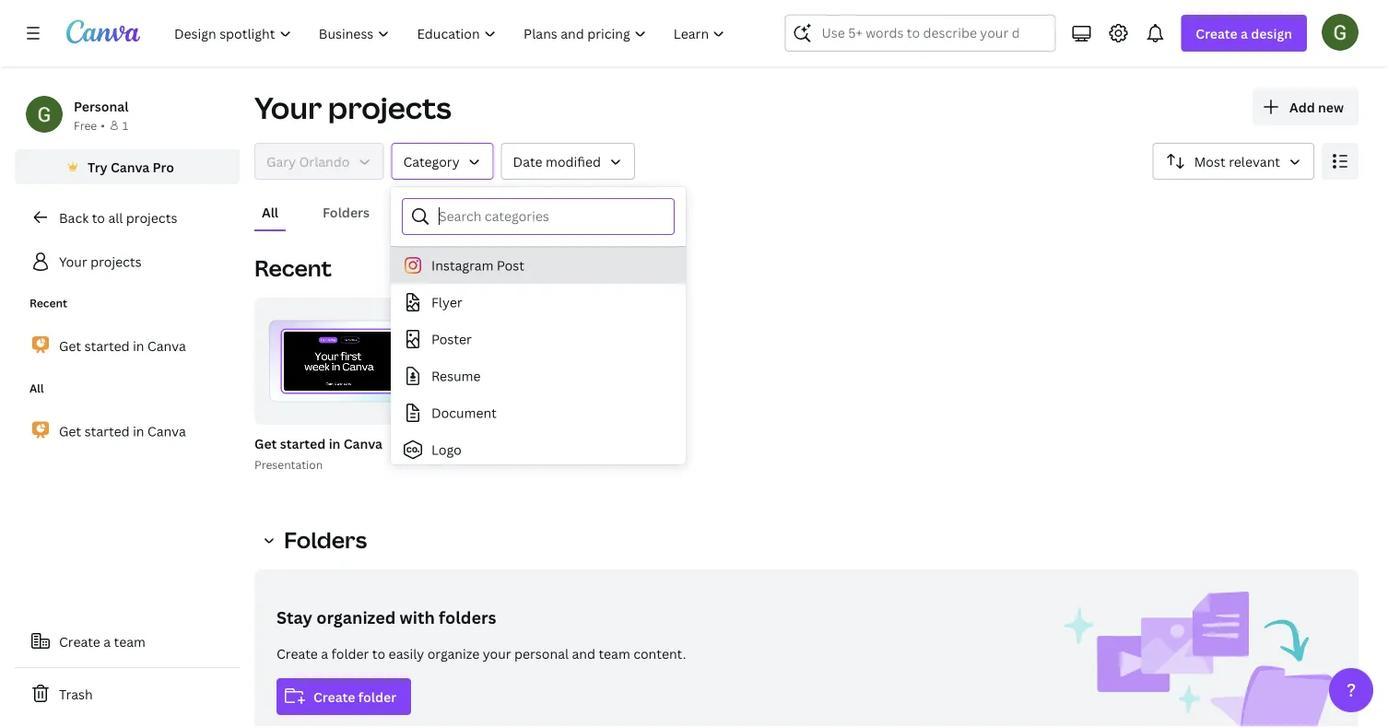 Task type: describe. For each thing, give the bounding box(es) containing it.
free •
[[74, 118, 105, 133]]

content.
[[634, 645, 686, 663]]

in inside get started in canva presentation
[[329, 435, 341, 452]]

stay
[[277, 606, 313, 629]]

category
[[403, 153, 460, 170]]

flyer
[[432, 294, 463, 311]]

Search search field
[[822, 16, 1019, 51]]

create for create a design
[[1196, 24, 1238, 42]]

a for team
[[104, 633, 111, 651]]

get started in canva button
[[255, 432, 383, 456]]

1 vertical spatial to
[[372, 645, 386, 663]]

poster
[[432, 331, 472, 348]]

canva inside button
[[111, 158, 150, 176]]

your
[[483, 645, 511, 663]]

create a team
[[59, 633, 146, 651]]

easily
[[389, 645, 424, 663]]

relevant
[[1229, 153, 1281, 170]]

logo option
[[391, 432, 686, 468]]

date
[[513, 153, 543, 170]]

designs
[[414, 203, 463, 221]]

try canva pro button
[[15, 149, 240, 184]]

add new
[[1290, 98, 1345, 116]]

instagram post option
[[391, 247, 686, 284]]

create folder
[[314, 688, 397, 706]]

instagram post
[[432, 257, 525, 274]]

a for folder
[[321, 645, 328, 663]]

1 vertical spatial recent
[[30, 296, 67, 311]]

folders inside dropdown button
[[284, 525, 367, 555]]

1 vertical spatial your
[[59, 253, 87, 271]]

gary orlando
[[267, 153, 350, 170]]

1 horizontal spatial your projects
[[255, 88, 452, 128]]

document
[[432, 404, 497, 422]]

images button
[[500, 195, 559, 230]]

1 horizontal spatial recent
[[255, 253, 332, 283]]

create a design button
[[1182, 15, 1308, 52]]

resume
[[432, 367, 481, 385]]

Sort by button
[[1153, 143, 1315, 180]]

get inside get started in canva presentation
[[255, 435, 277, 452]]

0 vertical spatial projects
[[328, 88, 452, 128]]

poster option
[[391, 321, 686, 358]]

instagram
[[432, 257, 494, 274]]

flyer button
[[391, 284, 686, 321]]

0 horizontal spatial to
[[92, 209, 105, 226]]

your projects link
[[15, 243, 240, 280]]

create for create folder
[[314, 688, 355, 706]]

1 get started in canva link from the top
[[15, 326, 240, 366]]

folders button
[[315, 195, 377, 230]]

document button
[[391, 395, 686, 432]]

add
[[1290, 98, 1316, 116]]

2 get started in canva link from the top
[[15, 412, 240, 451]]

1 vertical spatial projects
[[126, 209, 177, 226]]

organized
[[317, 606, 396, 629]]

design
[[1252, 24, 1293, 42]]

2 vertical spatial projects
[[90, 253, 142, 271]]

started inside get started in canva presentation
[[280, 435, 326, 452]]

add new button
[[1253, 89, 1359, 125]]

folders inside button
[[323, 203, 370, 221]]

poster button
[[391, 321, 686, 358]]

1 horizontal spatial team
[[599, 645, 631, 663]]

organize
[[428, 645, 480, 663]]

all button
[[255, 195, 286, 230]]

orlando
[[299, 153, 350, 170]]

post
[[497, 257, 525, 274]]

Owner button
[[255, 143, 384, 180]]

trash link
[[15, 676, 240, 713]]

create a folder to easily organize your personal and team content.
[[277, 645, 686, 663]]

team inside create a team button
[[114, 633, 146, 651]]

try canva pro
[[88, 158, 174, 176]]



Task type: locate. For each thing, give the bounding box(es) containing it.
list box containing instagram post
[[391, 63, 686, 653]]

folder down organized
[[332, 645, 369, 663]]

folders up organized
[[284, 525, 367, 555]]

create for create a folder to easily organize your personal and team content.
[[277, 645, 318, 663]]

designs button
[[407, 195, 471, 230]]

get started in canva for 1st the get started in canva link from the top
[[59, 337, 186, 355]]

projects up the category
[[328, 88, 452, 128]]

1 vertical spatial get started in canva link
[[15, 412, 240, 451]]

team right and
[[599, 645, 631, 663]]

canva inside get started in canva presentation
[[344, 435, 383, 452]]

folders
[[323, 203, 370, 221], [284, 525, 367, 555]]

1 horizontal spatial a
[[321, 645, 328, 663]]

create a team button
[[15, 623, 240, 660]]

folders button
[[255, 522, 378, 559]]

0 vertical spatial get started in canva
[[59, 337, 186, 355]]

your down back
[[59, 253, 87, 271]]

back to all projects link
[[15, 199, 240, 236]]

0 horizontal spatial your projects
[[59, 253, 142, 271]]

personal
[[74, 97, 129, 115]]

projects right all
[[126, 209, 177, 226]]

Search categories search field
[[439, 199, 663, 234]]

get started in canva for 1st the get started in canva link from the bottom of the page
[[59, 423, 186, 440]]

date modified
[[513, 153, 601, 170]]

personal
[[515, 645, 569, 663]]

gary orlando image
[[1322, 14, 1359, 50]]

a up create folder button
[[321, 645, 328, 663]]

0 horizontal spatial a
[[104, 633, 111, 651]]

1
[[123, 118, 128, 133]]

list box
[[391, 63, 686, 653]]

0 vertical spatial your projects
[[255, 88, 452, 128]]

create down organized
[[314, 688, 355, 706]]

1 horizontal spatial to
[[372, 645, 386, 663]]

1 get started in canva from the top
[[59, 337, 186, 355]]

get started in canva
[[59, 337, 186, 355], [59, 423, 186, 440]]

1 horizontal spatial all
[[262, 203, 279, 221]]

recent down your projects link
[[30, 296, 67, 311]]

a for design
[[1241, 24, 1249, 42]]

get started in canva link
[[15, 326, 240, 366], [15, 412, 240, 451]]

resume button
[[391, 358, 686, 395]]

None search field
[[785, 15, 1056, 52]]

0 horizontal spatial recent
[[30, 296, 67, 311]]

create folder button
[[277, 679, 411, 716]]

your projects down all
[[59, 253, 142, 271]]

Date modified button
[[501, 143, 635, 180]]

presentation
[[255, 457, 323, 472]]

logo
[[432, 441, 462, 459]]

1 vertical spatial your projects
[[59, 253, 142, 271]]

0 vertical spatial get started in canva link
[[15, 326, 240, 366]]

a inside create a team button
[[104, 633, 111, 651]]

folders
[[439, 606, 497, 629]]

1 vertical spatial get started in canva
[[59, 423, 186, 440]]

0 horizontal spatial your
[[59, 253, 87, 271]]

a up trash link
[[104, 633, 111, 651]]

pro
[[153, 158, 174, 176]]

your up gary
[[255, 88, 322, 128]]

in
[[133, 337, 144, 355], [133, 423, 144, 440], [329, 435, 341, 452]]

trash
[[59, 686, 93, 703]]

0 vertical spatial all
[[262, 203, 279, 221]]

projects down all
[[90, 253, 142, 271]]

create inside dropdown button
[[1196, 24, 1238, 42]]

2 horizontal spatial a
[[1241, 24, 1249, 42]]

to left easily
[[372, 645, 386, 663]]

most
[[1195, 153, 1226, 170]]

try
[[88, 158, 108, 176]]

•
[[101, 118, 105, 133]]

all
[[262, 203, 279, 221], [30, 381, 44, 396]]

1 horizontal spatial your
[[255, 88, 322, 128]]

0 vertical spatial folders
[[323, 203, 370, 221]]

all
[[108, 209, 123, 226]]

get
[[59, 337, 81, 355], [59, 423, 81, 440], [255, 435, 277, 452]]

projects
[[328, 88, 452, 128], [126, 209, 177, 226], [90, 253, 142, 271]]

a
[[1241, 24, 1249, 42], [104, 633, 111, 651], [321, 645, 328, 663]]

instagram post button
[[391, 247, 686, 284]]

free
[[74, 118, 97, 133]]

flyer option
[[391, 284, 686, 321]]

a left design
[[1241, 24, 1249, 42]]

team up trash link
[[114, 633, 146, 651]]

back
[[59, 209, 89, 226]]

to
[[92, 209, 105, 226], [372, 645, 386, 663]]

resume option
[[391, 358, 686, 395]]

0 vertical spatial folder
[[332, 645, 369, 663]]

gary
[[267, 153, 296, 170]]

0 vertical spatial your
[[255, 88, 322, 128]]

create
[[1196, 24, 1238, 42], [59, 633, 100, 651], [277, 645, 318, 663], [314, 688, 355, 706]]

all inside button
[[262, 203, 279, 221]]

0 vertical spatial recent
[[255, 253, 332, 283]]

0 vertical spatial to
[[92, 209, 105, 226]]

recent
[[255, 253, 332, 283], [30, 296, 67, 311]]

create up trash
[[59, 633, 100, 651]]

Category button
[[391, 143, 494, 180]]

to left all
[[92, 209, 105, 226]]

1 vertical spatial folder
[[358, 688, 397, 706]]

with
[[400, 606, 435, 629]]

1 vertical spatial folders
[[284, 525, 367, 555]]

1 vertical spatial all
[[30, 381, 44, 396]]

started
[[84, 337, 130, 355], [84, 423, 130, 440], [280, 435, 326, 452]]

top level navigation element
[[162, 15, 741, 52]]

canva
[[111, 158, 150, 176], [147, 337, 186, 355], [147, 423, 186, 440], [344, 435, 383, 452]]

folder
[[332, 645, 369, 663], [358, 688, 397, 706]]

create left design
[[1196, 24, 1238, 42]]

folder down easily
[[358, 688, 397, 706]]

2 get started in canva from the top
[[59, 423, 186, 440]]

most relevant
[[1195, 153, 1281, 170]]

your projects up orlando
[[255, 88, 452, 128]]

new
[[1319, 98, 1345, 116]]

team
[[114, 633, 146, 651], [599, 645, 631, 663]]

create for create a team
[[59, 633, 100, 651]]

back to all projects
[[59, 209, 177, 226]]

folder inside button
[[358, 688, 397, 706]]

logo button
[[391, 432, 686, 468]]

get started in canva presentation
[[255, 435, 383, 472]]

document option
[[391, 395, 686, 432]]

a inside create a design dropdown button
[[1241, 24, 1249, 42]]

create a design
[[1196, 24, 1293, 42]]

recent down all button at the left top of the page
[[255, 253, 332, 283]]

0 horizontal spatial team
[[114, 633, 146, 651]]

images
[[507, 203, 552, 221]]

your
[[255, 88, 322, 128], [59, 253, 87, 271]]

folders down orlando
[[323, 203, 370, 221]]

and
[[572, 645, 596, 663]]

0 horizontal spatial all
[[30, 381, 44, 396]]

your projects
[[255, 88, 452, 128], [59, 253, 142, 271]]

stay organized with folders
[[277, 606, 497, 629]]

modified
[[546, 153, 601, 170]]

create down stay
[[277, 645, 318, 663]]



Task type: vqa. For each thing, say whether or not it's contained in the screenshot.
Your projects
yes



